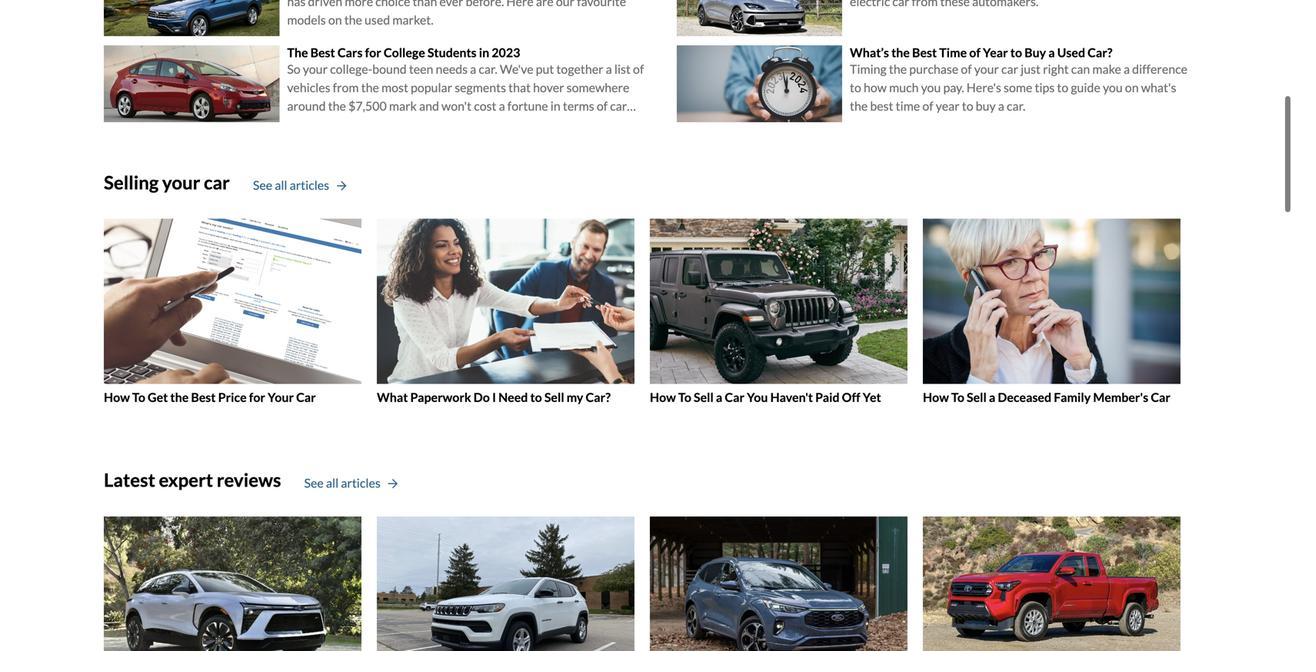 Task type: vqa. For each thing, say whether or not it's contained in the screenshot.
'For Dealers'
no



Task type: locate. For each thing, give the bounding box(es) containing it.
sell left deceased on the bottom of page
[[967, 390, 987, 405]]

pay.
[[943, 80, 964, 95]]

2 how from the left
[[650, 390, 676, 405]]

terms
[[563, 98, 594, 113]]

list
[[614, 62, 631, 77]]

0 vertical spatial see all articles link
[[253, 176, 346, 195]]

to for how to sell a deceased family member's car
[[951, 390, 964, 405]]

1 horizontal spatial your
[[303, 62, 328, 77]]

0 vertical spatial car.
[[479, 62, 497, 77]]

car?
[[1088, 45, 1113, 60], [586, 390, 611, 405]]

to
[[132, 390, 145, 405], [678, 390, 691, 405], [951, 390, 964, 405]]

car right 'your'
[[296, 390, 316, 405]]

1 horizontal spatial see
[[304, 476, 324, 491]]

0 horizontal spatial for
[[249, 390, 265, 405]]

1 horizontal spatial to
[[678, 390, 691, 405]]

3 how from the left
[[923, 390, 949, 405]]

0 vertical spatial arrow right image
[[337, 181, 346, 192]]

of right the list
[[633, 62, 644, 77]]

best up purchase
[[912, 45, 937, 60]]

0 horizontal spatial arrow right image
[[337, 181, 346, 192]]

of down somewhere
[[597, 98, 608, 113]]

0 horizontal spatial all
[[275, 178, 287, 193]]

0 vertical spatial car?
[[1088, 45, 1113, 60]]

0 horizontal spatial best
[[191, 390, 216, 405]]

year
[[936, 98, 960, 113]]

2 horizontal spatial best
[[912, 45, 937, 60]]

of
[[969, 45, 981, 60], [633, 62, 644, 77], [961, 62, 972, 77], [597, 98, 608, 113], [922, 98, 933, 113]]

1 vertical spatial car
[[610, 98, 627, 113]]

1 horizontal spatial how
[[650, 390, 676, 405]]

the left best
[[850, 98, 868, 113]]

what paperwork do i need to sell my car? link
[[377, 219, 634, 405]]

best right the
[[310, 45, 335, 60]]

1 how from the left
[[104, 390, 130, 405]]

of left year on the right top of page
[[969, 45, 981, 60]]

see all articles link
[[253, 176, 346, 195], [304, 474, 398, 493]]

the up $7,500
[[361, 80, 379, 95]]

together
[[556, 62, 603, 77]]

you down purchase
[[921, 80, 941, 95]]

best inside how to get the best price for your car link
[[191, 390, 216, 405]]

yet
[[863, 390, 881, 405]]

1 vertical spatial for
[[249, 390, 265, 405]]

you left on
[[1103, 80, 1123, 95]]

1 vertical spatial see
[[304, 476, 324, 491]]

car? inside the "what's the best time of year to buy a used car? timing the purchase of your car just right can make a difference to how much you pay. here's some tips to guide you on what's the best time of year to buy a car."
[[1088, 45, 1113, 60]]

3 sell from the left
[[967, 390, 987, 405]]

all
[[275, 178, 287, 193], [326, 476, 339, 491]]

the right get
[[170, 390, 189, 405]]

0 horizontal spatial in
[[479, 45, 489, 60]]

how
[[864, 80, 887, 95]]

used
[[1057, 45, 1085, 60]]

0 horizontal spatial to
[[132, 390, 145, 405]]

for inside the best cars for college students in 2023 so your college-bound teen needs a car. we've put together a list of vehicles from the most popular segments that hover somewhere around the $7,500 mark and won't cost a fortune in terms of car insurance.
[[365, 45, 381, 60]]

0 vertical spatial articles
[[290, 178, 329, 193]]

reviews
[[217, 469, 281, 491]]

car? up make
[[1088, 45, 1113, 60]]

teen
[[409, 62, 433, 77]]

what paperwork do i need to sell my car?
[[377, 390, 611, 405]]

2 horizontal spatial how
[[923, 390, 949, 405]]

0 vertical spatial see
[[253, 178, 272, 193]]

time
[[896, 98, 920, 113]]

best
[[310, 45, 335, 60], [912, 45, 937, 60], [191, 390, 216, 405]]

1 horizontal spatial arrow right image
[[388, 479, 398, 489]]

all for car
[[275, 178, 287, 193]]

see for selling your car
[[253, 178, 272, 193]]

2023
[[492, 45, 520, 60]]

1 vertical spatial see all articles
[[304, 476, 381, 491]]

0 horizontal spatial articles
[[290, 178, 329, 193]]

0 horizontal spatial see
[[253, 178, 272, 193]]

paid
[[815, 390, 840, 405]]

car. down some
[[1007, 98, 1025, 113]]

0 vertical spatial car
[[1001, 62, 1018, 77]]

to
[[1010, 45, 1022, 60], [850, 80, 861, 95], [1057, 80, 1068, 95], [962, 98, 973, 113], [530, 390, 542, 405]]

see all articles
[[253, 178, 329, 193], [304, 476, 381, 491]]

car.
[[479, 62, 497, 77], [1007, 98, 1025, 113]]

1 to from the left
[[132, 390, 145, 405]]

1 you from the left
[[921, 80, 941, 95]]

a
[[1048, 45, 1055, 60], [470, 62, 476, 77], [606, 62, 612, 77], [1124, 62, 1130, 77], [499, 98, 505, 113], [998, 98, 1004, 113], [716, 390, 722, 405], [989, 390, 995, 405]]

1 vertical spatial articles
[[341, 476, 381, 491]]

car inside the how to sell a car you haven't paid off yet link
[[725, 390, 744, 405]]

for right cars
[[365, 45, 381, 60]]

1 horizontal spatial all
[[326, 476, 339, 491]]

to left deceased on the bottom of page
[[951, 390, 964, 405]]

0 horizontal spatial car.
[[479, 62, 497, 77]]

college
[[384, 45, 425, 60]]

your
[[303, 62, 328, 77], [974, 62, 999, 77], [162, 171, 200, 193]]

time
[[939, 45, 967, 60]]

so
[[287, 62, 300, 77]]

expert
[[159, 469, 213, 491]]

1 vertical spatial in
[[550, 98, 560, 113]]

how for how to sell a deceased family member's car
[[923, 390, 949, 405]]

college-
[[330, 62, 372, 77]]

0 horizontal spatial car
[[296, 390, 316, 405]]

car left you
[[725, 390, 744, 405]]

1 horizontal spatial car
[[725, 390, 744, 405]]

2 horizontal spatial car
[[1151, 390, 1171, 405]]

see
[[253, 178, 272, 193], [304, 476, 324, 491]]

1 vertical spatial all
[[326, 476, 339, 491]]

best inside the best cars for college students in 2023 so your college-bound teen needs a car. we've put together a list of vehicles from the most popular segments that hover somewhere around the $7,500 mark and won't cost a fortune in terms of car insurance.
[[310, 45, 335, 60]]

1 car from the left
[[296, 390, 316, 405]]

what paperwork do i need to sell my car? image
[[377, 219, 634, 384]]

arrow right image
[[337, 181, 346, 192], [388, 479, 398, 489]]

1 vertical spatial see all articles link
[[304, 474, 398, 493]]

0 horizontal spatial your
[[162, 171, 200, 193]]

for left 'your'
[[249, 390, 265, 405]]

in
[[479, 45, 489, 60], [550, 98, 560, 113]]

sell left my
[[544, 390, 564, 405]]

the
[[891, 45, 910, 60], [889, 62, 907, 77], [361, 80, 379, 95], [328, 98, 346, 113], [850, 98, 868, 113], [170, 390, 189, 405]]

see all articles for car
[[253, 178, 329, 193]]

what
[[377, 390, 408, 405]]

put
[[536, 62, 554, 77]]

2 to from the left
[[678, 390, 691, 405]]

your
[[268, 390, 294, 405]]

see for latest expert reviews
[[304, 476, 324, 491]]

get
[[148, 390, 168, 405]]

you
[[921, 80, 941, 95], [1103, 80, 1123, 95]]

in down hover
[[550, 98, 560, 113]]

car
[[1001, 62, 1018, 77], [610, 98, 627, 113], [204, 171, 230, 193]]

0 horizontal spatial how
[[104, 390, 130, 405]]

1 vertical spatial arrow right image
[[388, 479, 398, 489]]

0 vertical spatial for
[[365, 45, 381, 60]]

0 vertical spatial see all articles
[[253, 178, 329, 193]]

family
[[1054, 390, 1091, 405]]

selling your car
[[104, 171, 230, 193]]

buy
[[1025, 45, 1046, 60]]

mark
[[389, 98, 417, 113]]

students
[[427, 45, 477, 60]]

of down time
[[961, 62, 972, 77]]

on
[[1125, 80, 1139, 95]]

1 horizontal spatial car?
[[1088, 45, 1113, 60]]

your down what's the best time of year to buy a used car? link
[[974, 62, 999, 77]]

1 horizontal spatial articles
[[341, 476, 381, 491]]

see all articles for reviews
[[304, 476, 381, 491]]

best left 'price'
[[191, 390, 216, 405]]

2 horizontal spatial sell
[[967, 390, 987, 405]]

2023 ford escape review and video image
[[650, 517, 908, 651]]

to left get
[[132, 390, 145, 405]]

1 horizontal spatial you
[[1103, 80, 1123, 95]]

2 car from the left
[[725, 390, 744, 405]]

how to get the best price for your car
[[104, 390, 316, 405]]

you
[[747, 390, 768, 405]]

car right member's at the bottom right of page
[[1151, 390, 1171, 405]]

1 vertical spatial car?
[[586, 390, 611, 405]]

to left you
[[678, 390, 691, 405]]

1 horizontal spatial best
[[310, 45, 335, 60]]

arrow right image for latest expert reviews
[[388, 479, 398, 489]]

0 vertical spatial in
[[479, 45, 489, 60]]

car? right my
[[586, 390, 611, 405]]

what's
[[1141, 80, 1176, 95]]

1 horizontal spatial car
[[610, 98, 627, 113]]

how to get the best price for your car link
[[104, 219, 361, 405]]

tips
[[1035, 80, 1055, 95]]

the up much
[[889, 62, 907, 77]]

the down from
[[328, 98, 346, 113]]

3 car from the left
[[1151, 390, 1171, 405]]

2 horizontal spatial your
[[974, 62, 999, 77]]

car. up segments
[[479, 62, 497, 77]]

sell left you
[[694, 390, 714, 405]]

articles for selling your car
[[290, 178, 329, 193]]

your right selling
[[162, 171, 200, 193]]

vehicles
[[287, 80, 330, 95]]

articles
[[290, 178, 329, 193], [341, 476, 381, 491]]

0 horizontal spatial you
[[921, 80, 941, 95]]

2 horizontal spatial car
[[1001, 62, 1018, 77]]

in left "2023"
[[479, 45, 489, 60]]

difference
[[1132, 62, 1187, 77]]

sell for how to sell a car you haven't paid off yet
[[694, 390, 714, 405]]

car
[[296, 390, 316, 405], [725, 390, 744, 405], [1151, 390, 1171, 405]]

needs
[[436, 62, 468, 77]]

how to get the best price for your car image
[[104, 219, 361, 384]]

1 horizontal spatial sell
[[694, 390, 714, 405]]

1 horizontal spatial for
[[365, 45, 381, 60]]

can
[[1071, 62, 1090, 77]]

2 sell from the left
[[694, 390, 714, 405]]

2 horizontal spatial to
[[951, 390, 964, 405]]

1 vertical spatial car.
[[1007, 98, 1025, 113]]

2 vertical spatial car
[[204, 171, 230, 193]]

much
[[889, 80, 919, 95]]

0 vertical spatial all
[[275, 178, 287, 193]]

1 horizontal spatial car.
[[1007, 98, 1025, 113]]

3 to from the left
[[951, 390, 964, 405]]

sell
[[544, 390, 564, 405], [694, 390, 714, 405], [967, 390, 987, 405]]

that
[[508, 80, 531, 95]]

0 horizontal spatial sell
[[544, 390, 564, 405]]

the inside how to get the best price for your car link
[[170, 390, 189, 405]]

your up vehicles
[[303, 62, 328, 77]]

car inside how to sell a deceased family member's car link
[[1151, 390, 1171, 405]]



Task type: describe. For each thing, give the bounding box(es) containing it.
guide
[[1071, 80, 1100, 95]]

see all articles link for selling your car
[[253, 176, 346, 195]]

need
[[498, 390, 528, 405]]

car inside the "what's the best time of year to buy a used car? timing the purchase of your car just right can make a difference to how much you pay. here's some tips to guide you on what's the best time of year to buy a car."
[[1001, 62, 1018, 77]]

purchase
[[909, 62, 958, 77]]

off
[[842, 390, 860, 405]]

2024 toyota tacoma review and video image
[[923, 517, 1181, 651]]

what's
[[850, 45, 889, 60]]

car. inside the best cars for college students in 2023 so your college-bound teen needs a car. we've put together a list of vehicles from the most popular segments that hover somewhere around the $7,500 mark and won't cost a fortune in terms of car insurance.
[[479, 62, 497, 77]]

to for how to get the best price for your car
[[132, 390, 145, 405]]

price
[[218, 390, 247, 405]]

best inside the "what's the best time of year to buy a used car? timing the purchase of your car just right can make a difference to how much you pay. here's some tips to guide you on what's the best time of year to buy a car."
[[912, 45, 937, 60]]

and
[[419, 98, 439, 113]]

just
[[1021, 62, 1041, 77]]

cars
[[337, 45, 363, 60]]

make
[[1092, 62, 1121, 77]]

how to sell a deceased family member's car
[[923, 390, 1171, 405]]

what's the best time of year to buy a used car? timing the purchase of your car just right can make a difference to how much you pay. here's some tips to guide you on what's the best time of year to buy a car.
[[850, 45, 1187, 113]]

how to sell a deceased family member's car image
[[923, 219, 1181, 384]]

articles for latest expert reviews
[[341, 476, 381, 491]]

fortune
[[507, 98, 548, 113]]

who makes electric cars? image
[[677, 0, 842, 36]]

car inside the best cars for college students in 2023 so your college-bound teen needs a car. we've put together a list of vehicles from the most popular segments that hover somewhere around the $7,500 mark and won't cost a fortune in terms of car insurance.
[[610, 98, 627, 113]]

car inside how to get the best price for your car link
[[296, 390, 316, 405]]

the best used small suvs in 2023 image
[[104, 0, 279, 36]]

how to sell a deceased family member's car link
[[923, 219, 1181, 405]]

0 horizontal spatial car?
[[586, 390, 611, 405]]

a inside how to sell a deceased family member's car link
[[989, 390, 995, 405]]

how to sell a car you haven't paid off yet image
[[650, 219, 908, 384]]

cost
[[474, 98, 496, 113]]

latest expert reviews
[[104, 469, 281, 491]]

how to sell a car you haven't paid off yet
[[650, 390, 881, 405]]

around
[[287, 98, 326, 113]]

we've
[[500, 62, 533, 77]]

arrow right image for selling your car
[[337, 181, 346, 192]]

your inside the "what's the best time of year to buy a used car? timing the purchase of your car just right can make a difference to how much you pay. here's some tips to guide you on what's the best time of year to buy a car."
[[974, 62, 999, 77]]

the best cars for college students in 2023 so your college-bound teen needs a car. we've put together a list of vehicles from the most popular segments that hover somewhere around the $7,500 mark and won't cost a fortune in terms of car insurance.
[[287, 45, 644, 132]]

of left 'year' in the top right of the page
[[922, 98, 933, 113]]

insurance.
[[287, 117, 342, 132]]

to for how to sell a car you haven't paid off yet
[[678, 390, 691, 405]]

2024 chevrolet blazer ev review image
[[104, 517, 361, 651]]

won't
[[441, 98, 472, 113]]

do
[[474, 390, 490, 405]]

member's
[[1093, 390, 1148, 405]]

0 horizontal spatial car
[[204, 171, 230, 193]]

what's the best time of year to buy a used car? link
[[850, 45, 1113, 60]]

popular
[[411, 80, 452, 95]]

for inside how to get the best price for your car link
[[249, 390, 265, 405]]

most
[[381, 80, 408, 95]]

haven't
[[770, 390, 813, 405]]

how for how to get the best price for your car
[[104, 390, 130, 405]]

the
[[287, 45, 308, 60]]

sell for how to sell a deceased family member's car
[[967, 390, 987, 405]]

some
[[1004, 80, 1032, 95]]

segments
[[455, 80, 506, 95]]

bound
[[372, 62, 407, 77]]

2 you from the left
[[1103, 80, 1123, 95]]

1 horizontal spatial in
[[550, 98, 560, 113]]

the best cars for college students in 2023 link
[[287, 45, 520, 60]]

see all articles link for latest expert reviews
[[304, 474, 398, 493]]

year
[[983, 45, 1008, 60]]

i
[[492, 390, 496, 405]]

hover
[[533, 80, 564, 95]]

car. inside the "what's the best time of year to buy a used car? timing the purchase of your car just right can make a difference to how much you pay. here's some tips to guide you on what's the best time of year to buy a car."
[[1007, 98, 1025, 113]]

a inside the how to sell a car you haven't paid off yet link
[[716, 390, 722, 405]]

from
[[333, 80, 359, 95]]

latest
[[104, 469, 155, 491]]

the best cars for college students in 2023 image
[[104, 45, 279, 122]]

deceased
[[998, 390, 1051, 405]]

$7,500
[[348, 98, 387, 113]]

2024 jeep compass review image
[[377, 517, 634, 651]]

your inside the best cars for college students in 2023 so your college-bound teen needs a car. we've put together a list of vehicles from the most popular segments that hover somewhere around the $7,500 mark and won't cost a fortune in terms of car insurance.
[[303, 62, 328, 77]]

buy
[[976, 98, 996, 113]]

what's the best time of year to buy a used car? image
[[677, 45, 842, 122]]

how for how to sell a car you haven't paid off yet
[[650, 390, 676, 405]]

1 sell from the left
[[544, 390, 564, 405]]

all for reviews
[[326, 476, 339, 491]]

right
[[1043, 62, 1069, 77]]

selling
[[104, 171, 159, 193]]

here's
[[967, 80, 1001, 95]]

the right what's
[[891, 45, 910, 60]]

best
[[870, 98, 893, 113]]

paperwork
[[410, 390, 471, 405]]

how to sell a car you haven't paid off yet link
[[650, 219, 908, 405]]

my
[[567, 390, 583, 405]]

timing
[[850, 62, 887, 77]]

somewhere
[[567, 80, 629, 95]]



